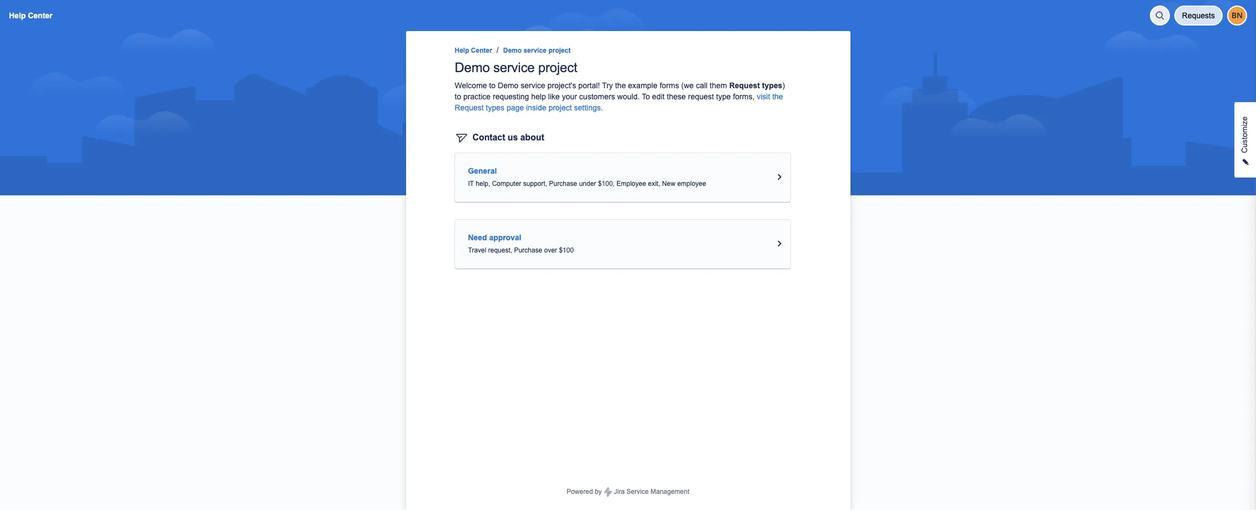 Task type: locate. For each thing, give the bounding box(es) containing it.
purchase inside general it help, computer support, purchase under $100, employee exit, new employee
[[549, 180, 577, 188]]

1 horizontal spatial request
[[730, 81, 760, 90]]

exit,
[[648, 180, 661, 188]]

2 vertical spatial project
[[549, 103, 572, 112]]

request
[[688, 92, 714, 101]]

project
[[549, 47, 571, 54], [538, 60, 577, 75], [549, 103, 572, 112]]

1 horizontal spatial help center link
[[455, 47, 492, 54]]

forms,
[[733, 92, 755, 101]]

0 vertical spatial service
[[524, 47, 547, 54]]

help
[[531, 92, 546, 101]]

the
[[615, 81, 626, 90], [773, 92, 783, 101]]

types up visit
[[762, 81, 783, 90]]

0 vertical spatial purchase
[[549, 180, 577, 188]]

demo
[[503, 47, 522, 54], [455, 60, 490, 75], [498, 81, 519, 90]]

)
[[783, 81, 785, 90]]

these
[[667, 92, 686, 101]]

0 horizontal spatial center
[[28, 11, 53, 20]]

jira
[[614, 489, 625, 496]]

0 horizontal spatial help center link
[[4, 0, 57, 31]]

service down "/"
[[493, 60, 535, 75]]

1 vertical spatial help
[[455, 47, 469, 54]]

about
[[520, 133, 544, 142]]

0 vertical spatial the
[[615, 81, 626, 90]]

demo right "/"
[[503, 47, 522, 54]]

help
[[9, 11, 26, 20], [455, 47, 469, 54]]

1 vertical spatial purchase
[[514, 247, 542, 255]]

0 vertical spatial types
[[762, 81, 783, 90]]

employee
[[617, 180, 646, 188]]

jira service management
[[612, 489, 690, 496]]

request,
[[488, 247, 512, 255]]

it
[[468, 180, 474, 188]]

1 horizontal spatial center
[[471, 47, 492, 54]]

1 horizontal spatial the
[[773, 92, 783, 101]]

visit
[[757, 92, 770, 101]]

employee
[[678, 180, 706, 188]]

to up practice
[[489, 81, 496, 90]]

center for help center / demo service project demo service project
[[471, 47, 492, 54]]

0 vertical spatial demo
[[503, 47, 522, 54]]

0 vertical spatial help
[[9, 11, 26, 20]]

0 horizontal spatial the
[[615, 81, 626, 90]]

0 vertical spatial center
[[28, 11, 53, 20]]

1 horizontal spatial types
[[762, 81, 783, 90]]

service up help
[[521, 81, 546, 90]]

0 horizontal spatial to
[[455, 92, 461, 101]]

1 vertical spatial types
[[486, 103, 505, 112]]

$100,
[[598, 180, 615, 188]]

1 vertical spatial service
[[493, 60, 535, 75]]

0 horizontal spatial types
[[486, 103, 505, 112]]

1 vertical spatial request
[[455, 103, 484, 112]]

example
[[628, 81, 658, 90]]

over
[[544, 247, 557, 255]]

portal!
[[579, 81, 600, 90]]

types inside visit the request types page inside project settings
[[486, 103, 505, 112]]

0 horizontal spatial help
[[9, 11, 26, 20]]

0 horizontal spatial purchase
[[514, 247, 542, 255]]

help center link
[[4, 0, 57, 31], [455, 47, 492, 54]]

computer
[[492, 180, 521, 188]]

1 vertical spatial the
[[773, 92, 783, 101]]

service right "/"
[[524, 47, 547, 54]]

1 vertical spatial to
[[455, 92, 461, 101]]

types down requesting
[[486, 103, 505, 112]]

center
[[28, 11, 53, 20], [471, 47, 492, 54]]

types
[[762, 81, 783, 90], [486, 103, 505, 112]]

help inside 'help center / demo service project demo service project'
[[455, 47, 469, 54]]

0 vertical spatial request
[[730, 81, 760, 90]]

1 vertical spatial center
[[471, 47, 492, 54]]

your
[[562, 92, 577, 101]]

help for help center / demo service project demo service project
[[455, 47, 469, 54]]

service
[[524, 47, 547, 54], [493, 60, 535, 75], [521, 81, 546, 90]]

demo up "welcome"
[[455, 60, 490, 75]]

help center
[[9, 11, 53, 20]]

request up forms,
[[730, 81, 760, 90]]

requests button
[[1175, 6, 1223, 26]]

visit the request types page inside project settings
[[455, 92, 783, 112]]

to inside ) to practice requesting help like your customers would. to edit these request type forms,
[[455, 92, 461, 101]]

call
[[696, 81, 708, 90]]

general it help, computer support, purchase under $100, employee exit, new employee
[[468, 167, 706, 188]]

help center / demo service project demo service project
[[455, 46, 577, 75]]

to
[[642, 92, 650, 101]]

to down "welcome"
[[455, 92, 461, 101]]

purchase left under
[[549, 180, 577, 188]]

purchase
[[549, 180, 577, 188], [514, 247, 542, 255]]

purchase left "over"
[[514, 247, 542, 255]]

service
[[627, 489, 649, 496]]

practice
[[464, 92, 491, 101]]

forms
[[660, 81, 679, 90]]

search image
[[1155, 10, 1166, 21]]

approval
[[489, 233, 522, 242]]

visit the request types page inside project settings link
[[455, 92, 783, 112]]

to
[[489, 81, 496, 90], [455, 92, 461, 101]]

the right "try"
[[615, 81, 626, 90]]

request down practice
[[455, 103, 484, 112]]

center for help center
[[28, 11, 53, 20]]

1 horizontal spatial help
[[455, 47, 469, 54]]

1 vertical spatial demo
[[455, 60, 490, 75]]

1 horizontal spatial to
[[489, 81, 496, 90]]

0 vertical spatial to
[[489, 81, 496, 90]]

demo up requesting
[[498, 81, 519, 90]]

the down )
[[773, 92, 783, 101]]

support,
[[523, 180, 547, 188]]

project's
[[548, 81, 576, 90]]

request
[[730, 81, 760, 90], [455, 103, 484, 112]]

1 horizontal spatial purchase
[[549, 180, 577, 188]]

0 horizontal spatial request
[[455, 103, 484, 112]]

center inside 'help center / demo service project demo service project'
[[471, 47, 492, 54]]



Task type: describe. For each thing, give the bounding box(es) containing it.
customize button
[[1235, 102, 1257, 178]]

new
[[662, 180, 676, 188]]

to for practice
[[455, 92, 461, 101]]

0 vertical spatial project
[[549, 47, 571, 54]]

to for demo
[[489, 81, 496, 90]]

settings
[[574, 103, 601, 112]]

(we
[[681, 81, 694, 90]]

requests
[[1183, 11, 1215, 20]]

help,
[[476, 180, 490, 188]]

help for help center
[[9, 11, 26, 20]]

powered by
[[567, 489, 604, 496]]

powered
[[567, 489, 593, 496]]

general
[[468, 167, 497, 176]]

by
[[595, 489, 602, 496]]

customers
[[579, 92, 615, 101]]

the inside visit the request types page inside project settings
[[773, 92, 783, 101]]

need
[[468, 233, 487, 242]]

purchase inside need approval travel request, purchase over $100
[[514, 247, 542, 255]]

project inside visit the request types page inside project settings
[[549, 103, 572, 112]]

customize
[[1240, 117, 1249, 153]]

them
[[710, 81, 727, 90]]

demo service project link
[[503, 47, 571, 54]]

2 vertical spatial service
[[521, 81, 546, 90]]

your profile and settings image
[[1229, 7, 1247, 24]]

management
[[651, 489, 690, 496]]

like
[[548, 92, 560, 101]]

try
[[602, 81, 613, 90]]

) to practice requesting help like your customers would. to edit these request type forms,
[[455, 81, 785, 101]]

1 vertical spatial project
[[538, 60, 577, 75]]

.
[[601, 103, 603, 112]]

0 vertical spatial help center link
[[4, 0, 57, 31]]

request inside visit the request types page inside project settings
[[455, 103, 484, 112]]

contact us about
[[473, 133, 544, 142]]

under
[[579, 180, 596, 188]]

/
[[497, 46, 499, 54]]

edit
[[652, 92, 665, 101]]

contact us about image
[[455, 131, 468, 144]]

contact
[[473, 133, 505, 142]]

welcome
[[455, 81, 487, 90]]

need approval travel request, purchase over $100
[[468, 233, 574, 255]]

us
[[508, 133, 518, 142]]

requesting
[[493, 92, 529, 101]]

page
[[507, 103, 524, 112]]

would.
[[617, 92, 640, 101]]

$100
[[559, 247, 574, 255]]

travel
[[468, 247, 487, 255]]

2 vertical spatial demo
[[498, 81, 519, 90]]

1 vertical spatial help center link
[[455, 47, 492, 54]]

type
[[716, 92, 731, 101]]

inside
[[526, 103, 547, 112]]

welcome to demo service project's portal! try the example forms (we call them request types
[[455, 81, 783, 90]]



Task type: vqa. For each thing, say whether or not it's contained in the screenshot.
types
yes



